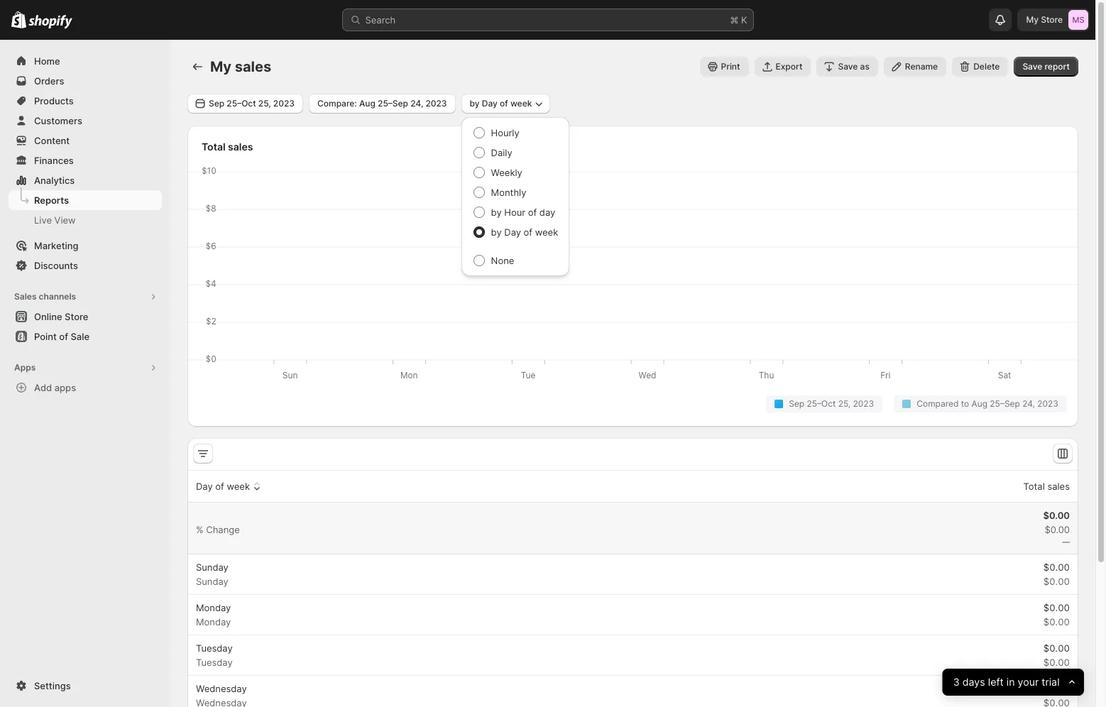 Task type: locate. For each thing, give the bounding box(es) containing it.
3 days left in your trial
[[954, 676, 1060, 689]]

rename button
[[884, 57, 947, 77]]

25–sep right compare: at the top left
[[378, 98, 408, 109]]

content link
[[9, 131, 162, 151]]

by day of week button
[[461, 94, 551, 114]]

1 vertical spatial monday
[[196, 617, 231, 628]]

week
[[511, 98, 532, 109], [535, 227, 558, 238], [227, 481, 250, 492]]

1 horizontal spatial 25,
[[839, 398, 851, 409]]

2023 inside "dropdown button"
[[273, 98, 295, 109]]

of inside button
[[59, 331, 68, 342]]

week down day
[[535, 227, 558, 238]]

sunday up monday monday
[[196, 576, 229, 587]]

no change image
[[1063, 537, 1070, 548]]

store
[[1041, 14, 1063, 25], [65, 311, 88, 322]]

1 horizontal spatial store
[[1041, 14, 1063, 25]]

1 horizontal spatial total sales
[[1024, 481, 1070, 492]]

0 vertical spatial my
[[1027, 14, 1039, 25]]

by inside dropdown button
[[470, 98, 480, 109]]

hourly
[[491, 127, 520, 139]]

%
[[196, 524, 204, 536]]

1 vertical spatial store
[[65, 311, 88, 322]]

0 vertical spatial store
[[1041, 14, 1063, 25]]

2 vertical spatial week
[[227, 481, 250, 492]]

point of sale button
[[0, 327, 170, 347]]

2 horizontal spatial day
[[505, 227, 521, 238]]

sunday down % change
[[196, 562, 229, 573]]

add apps button
[[9, 378, 162, 398]]

save as
[[838, 61, 870, 72]]

sunday
[[196, 562, 229, 573], [196, 576, 229, 587]]

monday down sunday sunday
[[196, 602, 231, 614]]

online
[[34, 311, 62, 322]]

$0.00 $0.00
[[1044, 562, 1070, 587], [1044, 602, 1070, 628], [1044, 643, 1070, 668]]

$0.00
[[1044, 510, 1070, 521], [1045, 524, 1070, 536], [1044, 562, 1070, 573], [1044, 576, 1070, 587], [1044, 602, 1070, 614], [1044, 617, 1070, 628], [1044, 643, 1070, 654], [1044, 657, 1070, 668], [1044, 683, 1070, 695]]

0 vertical spatial by
[[470, 98, 480, 109]]

wednesday
[[196, 683, 247, 695]]

monday monday
[[196, 602, 231, 628]]

export
[[776, 61, 803, 72]]

save inside button
[[838, 61, 858, 72]]

by day of week inside dropdown button
[[470, 98, 532, 109]]

0 vertical spatial sep
[[209, 98, 225, 109]]

save report button
[[1015, 57, 1079, 77]]

day inside dropdown button
[[482, 98, 498, 109]]

day down hour
[[505, 227, 521, 238]]

sales
[[235, 58, 271, 75], [228, 141, 253, 153], [1048, 481, 1070, 492]]

1 vertical spatial tuesday
[[196, 657, 233, 668]]

2 tuesday from the top
[[196, 657, 233, 668]]

by day of week
[[470, 98, 532, 109], [491, 227, 558, 238]]

point of sale
[[34, 331, 90, 342]]

of inside dropdown button
[[500, 98, 508, 109]]

0 vertical spatial aug
[[359, 98, 376, 109]]

week up change
[[227, 481, 250, 492]]

sale
[[71, 331, 90, 342]]

live view
[[34, 215, 76, 226]]

marketing
[[34, 240, 79, 251]]

2 horizontal spatial week
[[535, 227, 558, 238]]

1 horizontal spatial save
[[1023, 61, 1043, 72]]

day
[[540, 207, 556, 218]]

total sales up no change 'image'
[[1024, 481, 1070, 492]]

1 horizontal spatial week
[[511, 98, 532, 109]]

aug right to
[[972, 398, 988, 409]]

1 horizontal spatial aug
[[972, 398, 988, 409]]

0 vertical spatial 25–oct
[[227, 98, 256, 109]]

monday
[[196, 602, 231, 614], [196, 617, 231, 628]]

sales up no change 'image'
[[1048, 481, 1070, 492]]

sales up sep 25–oct 25, 2023 "dropdown button"
[[235, 58, 271, 75]]

1 horizontal spatial 24,
[[1023, 398, 1036, 409]]

0 horizontal spatial 25,
[[258, 98, 271, 109]]

save inside button
[[1023, 61, 1043, 72]]

1 sunday from the top
[[196, 562, 229, 573]]

1 vertical spatial total sales
[[1024, 481, 1070, 492]]

0 horizontal spatial 25–sep
[[378, 98, 408, 109]]

0 horizontal spatial total
[[202, 141, 226, 153]]

aug inside dropdown button
[[359, 98, 376, 109]]

save left the report
[[1023, 61, 1043, 72]]

0 vertical spatial 25,
[[258, 98, 271, 109]]

1 vertical spatial aug
[[972, 398, 988, 409]]

of
[[500, 98, 508, 109], [528, 207, 537, 218], [524, 227, 533, 238], [59, 331, 68, 342], [215, 481, 224, 492]]

by day of week down by hour of day
[[491, 227, 558, 238]]

products link
[[9, 91, 162, 111]]

by day of week up "hourly"
[[470, 98, 532, 109]]

0 horizontal spatial shopify image
[[11, 11, 26, 28]]

apps
[[14, 362, 36, 373]]

2023
[[273, 98, 295, 109], [426, 98, 447, 109], [854, 398, 875, 409], [1038, 398, 1059, 409]]

0 vertical spatial sales
[[235, 58, 271, 75]]

1 $0.00 $0.00 from the top
[[1044, 562, 1070, 587]]

store up sale
[[65, 311, 88, 322]]

$0.00 $0.00 for monday
[[1044, 602, 1070, 628]]

1 vertical spatial total
[[1024, 481, 1045, 492]]

1 horizontal spatial sep 25–oct 25, 2023
[[789, 398, 875, 409]]

0 vertical spatial $0.00 $0.00
[[1044, 562, 1070, 587]]

analytics
[[34, 175, 75, 186]]

25–oct
[[227, 98, 256, 109], [807, 398, 836, 409]]

1 vertical spatial 25,
[[839, 398, 851, 409]]

24, inside dropdown button
[[411, 98, 423, 109]]

1 horizontal spatial my
[[1027, 14, 1039, 25]]

compare: aug 25–sep 24, 2023
[[318, 98, 447, 109]]

1 save from the left
[[838, 61, 858, 72]]

25–sep right to
[[990, 398, 1021, 409]]

store left the my store icon
[[1041, 14, 1063, 25]]

total sales down sep 25–oct 25, 2023 "dropdown button"
[[202, 141, 253, 153]]

by
[[470, 98, 480, 109], [491, 207, 502, 218], [491, 227, 502, 238]]

1 vertical spatial 25–sep
[[990, 398, 1021, 409]]

my left the my store icon
[[1027, 14, 1039, 25]]

1 vertical spatial 25–oct
[[807, 398, 836, 409]]

of up % change
[[215, 481, 224, 492]]

0 vertical spatial sep 25–oct 25, 2023
[[209, 98, 295, 109]]

total sales inside button
[[1024, 481, 1070, 492]]

1 vertical spatial sales
[[228, 141, 253, 153]]

1 vertical spatial day
[[505, 227, 521, 238]]

0 vertical spatial total
[[202, 141, 226, 153]]

2 vertical spatial sales
[[1048, 481, 1070, 492]]

by hour of day
[[491, 207, 556, 218]]

of left sale
[[59, 331, 68, 342]]

3 $0.00 $0.00 from the top
[[1044, 643, 1070, 668]]

reports link
[[9, 190, 162, 210]]

save
[[838, 61, 858, 72], [1023, 61, 1043, 72]]

week inside dropdown button
[[511, 98, 532, 109]]

2 vertical spatial $0.00 $0.00
[[1044, 643, 1070, 668]]

day up "hourly"
[[482, 98, 498, 109]]

25–sep inside compare: aug 25–sep 24, 2023 dropdown button
[[378, 98, 408, 109]]

my store
[[1027, 14, 1063, 25]]

2 $0.00 $0.00 from the top
[[1044, 602, 1070, 628]]

1 horizontal spatial 25–sep
[[990, 398, 1021, 409]]

24,
[[411, 98, 423, 109], [1023, 398, 1036, 409]]

0 vertical spatial week
[[511, 98, 532, 109]]

store for online store
[[65, 311, 88, 322]]

week up "hourly"
[[511, 98, 532, 109]]

1 vertical spatial $0.00 $0.00
[[1044, 602, 1070, 628]]

tuesday down monday monday
[[196, 643, 233, 654]]

0 vertical spatial total sales
[[202, 141, 253, 153]]

shopify image
[[11, 11, 26, 28], [29, 15, 73, 29]]

total
[[202, 141, 226, 153], [1024, 481, 1045, 492]]

days
[[963, 676, 986, 689]]

my up sep 25–oct 25, 2023 "dropdown button"
[[210, 58, 232, 75]]

delete
[[974, 61, 1000, 72]]

1 vertical spatial sep 25–oct 25, 2023
[[789, 398, 875, 409]]

tuesday
[[196, 643, 233, 654], [196, 657, 233, 668]]

day up %
[[196, 481, 213, 492]]

0 horizontal spatial my
[[210, 58, 232, 75]]

online store
[[34, 311, 88, 322]]

point of sale link
[[9, 327, 162, 347]]

$0.00 $0.00 for sunday
[[1044, 562, 1070, 587]]

0 horizontal spatial save
[[838, 61, 858, 72]]

0 horizontal spatial day
[[196, 481, 213, 492]]

1 horizontal spatial sep
[[789, 398, 805, 409]]

0 horizontal spatial week
[[227, 481, 250, 492]]

1 horizontal spatial total
[[1024, 481, 1045, 492]]

day
[[482, 98, 498, 109], [505, 227, 521, 238], [196, 481, 213, 492]]

0 horizontal spatial store
[[65, 311, 88, 322]]

0 vertical spatial by day of week
[[470, 98, 532, 109]]

store inside online store link
[[65, 311, 88, 322]]

day inside button
[[196, 481, 213, 492]]

2 sunday from the top
[[196, 576, 229, 587]]

home link
[[9, 51, 162, 71]]

save for save report
[[1023, 61, 1043, 72]]

0 vertical spatial 24,
[[411, 98, 423, 109]]

0 horizontal spatial 25–oct
[[227, 98, 256, 109]]

total sales button
[[1008, 473, 1073, 500]]

of inside button
[[215, 481, 224, 492]]

total sales
[[202, 141, 253, 153], [1024, 481, 1070, 492]]

2 save from the left
[[1023, 61, 1043, 72]]

25–sep
[[378, 98, 408, 109], [990, 398, 1021, 409]]

sales down sep 25–oct 25, 2023 "dropdown button"
[[228, 141, 253, 153]]

2 vertical spatial day
[[196, 481, 213, 492]]

0 vertical spatial monday
[[196, 602, 231, 614]]

1 vertical spatial sunday
[[196, 576, 229, 587]]

aug right compare: at the top left
[[359, 98, 376, 109]]

0 horizontal spatial sep
[[209, 98, 225, 109]]

sales channels button
[[9, 287, 162, 307]]

my for my sales
[[210, 58, 232, 75]]

1 vertical spatial sep
[[789, 398, 805, 409]]

apps button
[[9, 358, 162, 378]]

0 horizontal spatial 24,
[[411, 98, 423, 109]]

0 vertical spatial day
[[482, 98, 498, 109]]

analytics link
[[9, 170, 162, 190]]

print
[[721, 61, 740, 72]]

0 vertical spatial tuesday
[[196, 643, 233, 654]]

0 vertical spatial 25–sep
[[378, 98, 408, 109]]

save left the as
[[838, 61, 858, 72]]

1 vertical spatial by
[[491, 207, 502, 218]]

25,
[[258, 98, 271, 109], [839, 398, 851, 409]]

monday up tuesday tuesday
[[196, 617, 231, 628]]

add
[[34, 382, 52, 394]]

0 horizontal spatial sep 25–oct 25, 2023
[[209, 98, 295, 109]]

in
[[1007, 676, 1016, 689]]

0 horizontal spatial aug
[[359, 98, 376, 109]]

sep 25–oct 25, 2023 button
[[188, 94, 303, 114]]

1 vertical spatial 24,
[[1023, 398, 1036, 409]]

tuesday up 'wednesday'
[[196, 657, 233, 668]]

0 vertical spatial sunday
[[196, 562, 229, 573]]

add apps
[[34, 382, 76, 394]]

1 vertical spatial my
[[210, 58, 232, 75]]

of up "hourly"
[[500, 98, 508, 109]]

as
[[861, 61, 870, 72]]

1 horizontal spatial day
[[482, 98, 498, 109]]

customers
[[34, 115, 82, 126]]



Task type: describe. For each thing, give the bounding box(es) containing it.
week inside button
[[227, 481, 250, 492]]

live view link
[[9, 210, 162, 230]]

export button
[[755, 57, 811, 77]]

daily
[[491, 147, 513, 158]]

compared
[[917, 398, 959, 409]]

sales channels
[[14, 291, 76, 302]]

to
[[962, 398, 970, 409]]

of left day
[[528, 207, 537, 218]]

discounts
[[34, 260, 78, 271]]

channels
[[39, 291, 76, 302]]

sales
[[14, 291, 37, 302]]

trial
[[1042, 676, 1060, 689]]

25, inside "dropdown button"
[[258, 98, 271, 109]]

$0.00 $0.00 for tuesday
[[1044, 643, 1070, 668]]

finances link
[[9, 151, 162, 170]]

compared to aug 25–sep 24, 2023
[[917, 398, 1059, 409]]

none
[[491, 255, 514, 266]]

sunday sunday
[[196, 562, 229, 587]]

sales inside button
[[1048, 481, 1070, 492]]

weekly
[[491, 167, 523, 178]]

apps
[[54, 382, 76, 394]]

tuesday tuesday
[[196, 643, 233, 668]]

finances
[[34, 155, 74, 166]]

hour
[[505, 207, 526, 218]]

reports
[[34, 195, 69, 206]]

compare:
[[318, 98, 357, 109]]

save report
[[1023, 61, 1070, 72]]

your
[[1018, 676, 1040, 689]]

of down by hour of day
[[524, 227, 533, 238]]

total inside button
[[1024, 481, 1045, 492]]

1 horizontal spatial shopify image
[[29, 15, 73, 29]]

save as button
[[817, 57, 879, 77]]

day of week
[[196, 481, 250, 492]]

marketing link
[[9, 236, 162, 256]]

25–oct inside "dropdown button"
[[227, 98, 256, 109]]

1 monday from the top
[[196, 602, 231, 614]]

home
[[34, 55, 60, 67]]

discounts link
[[9, 256, 162, 276]]

online store button
[[0, 307, 170, 327]]

my for my store
[[1027, 14, 1039, 25]]

rename
[[906, 61, 938, 72]]

view
[[54, 215, 76, 226]]

2023 inside dropdown button
[[426, 98, 447, 109]]

my store image
[[1069, 10, 1089, 30]]

compare: aug 25–sep 24, 2023 button
[[309, 94, 456, 114]]

sep 25–oct 25, 2023 inside "dropdown button"
[[209, 98, 295, 109]]

print button
[[700, 57, 749, 77]]

1 vertical spatial week
[[535, 227, 558, 238]]

2 monday from the top
[[196, 617, 231, 628]]

⌘
[[731, 14, 739, 26]]

orders
[[34, 75, 64, 87]]

monthly
[[491, 187, 527, 198]]

orders link
[[9, 71, 162, 91]]

3
[[954, 676, 960, 689]]

1 vertical spatial by day of week
[[491, 227, 558, 238]]

point
[[34, 331, 57, 342]]

my sales
[[210, 58, 271, 75]]

save for save as
[[838, 61, 858, 72]]

online store link
[[9, 307, 162, 327]]

⌘ k
[[731, 14, 748, 26]]

content
[[34, 135, 70, 146]]

sep inside "dropdown button"
[[209, 98, 225, 109]]

products
[[34, 95, 74, 107]]

settings
[[34, 680, 71, 692]]

0 horizontal spatial total sales
[[202, 141, 253, 153]]

% change
[[196, 524, 240, 536]]

k
[[742, 14, 748, 26]]

day of week button
[[194, 473, 266, 500]]

1 horizontal spatial 25–oct
[[807, 398, 836, 409]]

delete button
[[953, 57, 1009, 77]]

settings link
[[9, 676, 162, 696]]

1 tuesday from the top
[[196, 643, 233, 654]]

report
[[1045, 61, 1070, 72]]

live
[[34, 215, 52, 226]]

left
[[989, 676, 1004, 689]]

customers link
[[9, 111, 162, 131]]

store for my store
[[1041, 14, 1063, 25]]

search
[[365, 14, 396, 26]]

change
[[206, 524, 240, 536]]

3 days left in your trial button
[[943, 669, 1085, 696]]

2 vertical spatial by
[[491, 227, 502, 238]]



Task type: vqa. For each thing, say whether or not it's contained in the screenshot.


